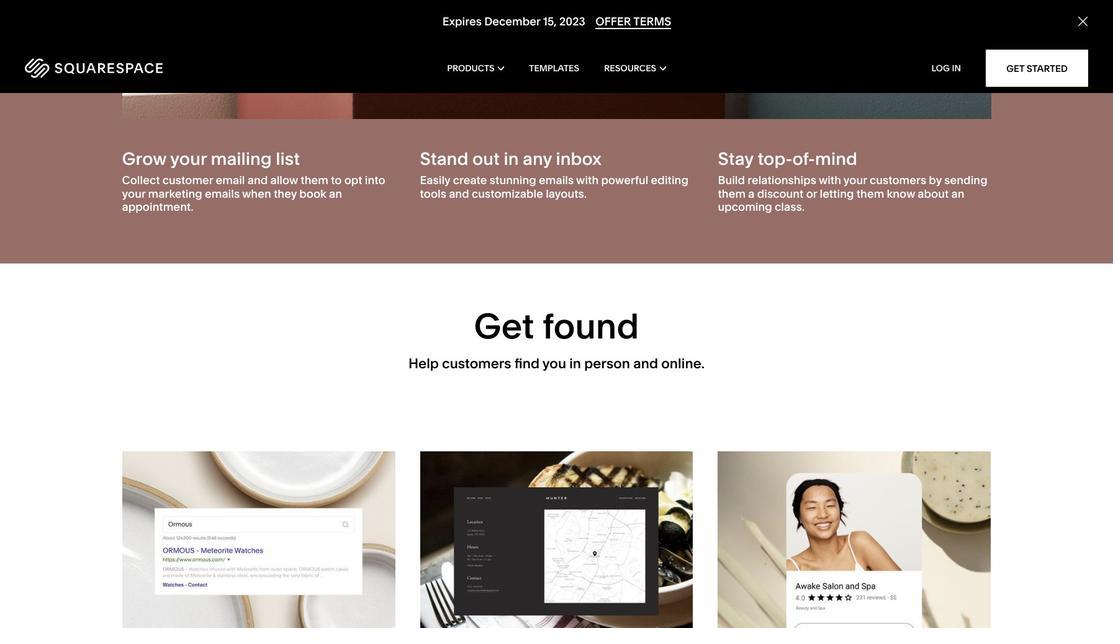 Task type: vqa. For each thing, say whether or not it's contained in the screenshot.
"browsing"
no



Task type: locate. For each thing, give the bounding box(es) containing it.
collect
[[122, 173, 160, 188]]

1 horizontal spatial and
[[449, 187, 469, 201]]

help customers find you in person and online.
[[409, 356, 705, 372]]

with inside stand out in any inbox easily create stunning emails with powerful editing tools and customizable layouts.
[[576, 173, 599, 188]]

log             in link
[[932, 63, 961, 74]]

grow
[[122, 149, 166, 170]]

2023
[[559, 14, 585, 29]]

emails inside stand out in any inbox easily create stunning emails with powerful editing tools and customizable layouts.
[[539, 173, 574, 188]]

and right the tools
[[449, 187, 469, 201]]

in up "stunning"
[[504, 149, 519, 170]]

book
[[299, 187, 326, 201]]

emails left when
[[205, 187, 240, 201]]

0 horizontal spatial in
[[504, 149, 519, 170]]

an inside grow your mailing list collect customer email and allow them to opt into your marketing emails when they book an appointment.
[[329, 187, 342, 201]]

know
[[887, 187, 915, 201]]

create
[[453, 173, 487, 188]]

with down mind
[[819, 173, 841, 188]]

in
[[504, 149, 519, 170], [569, 356, 581, 372]]

1 horizontal spatial with
[[819, 173, 841, 188]]

and
[[248, 173, 268, 188], [449, 187, 469, 201], [633, 356, 658, 372]]

build
[[718, 173, 745, 188]]

log             in
[[932, 63, 961, 74]]

in
[[952, 63, 961, 74]]

discount
[[757, 187, 804, 201]]

in right you
[[569, 356, 581, 372]]

any
[[523, 149, 552, 170]]

stand out in any inbox easily create stunning emails with powerful editing tools and customizable layouts.
[[420, 149, 689, 201]]

by
[[929, 173, 942, 188]]

0 horizontal spatial emails
[[205, 187, 240, 201]]

0 vertical spatial get
[[1007, 62, 1025, 74]]

with down inbox
[[576, 173, 599, 188]]

your
[[170, 149, 207, 170], [844, 173, 867, 188], [122, 187, 146, 201]]

expires december 15, 2023
[[442, 14, 585, 29]]

stand
[[420, 149, 468, 170]]

inbox
[[556, 149, 602, 170]]

your down the grow
[[122, 187, 146, 201]]

15,
[[543, 14, 557, 29]]

emails down any
[[539, 173, 574, 188]]

your up customer
[[170, 149, 207, 170]]

and inside grow your mailing list collect customer email and allow them to opt into your marketing emails when they book an appointment.
[[248, 173, 268, 188]]

0 horizontal spatial and
[[248, 173, 268, 188]]

your down mind
[[844, 173, 867, 188]]

them
[[301, 173, 328, 188], [718, 187, 746, 201], [857, 187, 884, 201]]

get left started
[[1007, 62, 1025, 74]]

customers
[[870, 173, 926, 188], [442, 356, 511, 372]]

or
[[806, 187, 817, 201]]

with
[[576, 173, 599, 188], [819, 173, 841, 188]]

1 horizontal spatial get
[[1007, 62, 1025, 74]]

an for mind
[[952, 187, 965, 201]]

1 horizontal spatial in
[[569, 356, 581, 372]]

1 horizontal spatial an
[[952, 187, 965, 201]]

layouts.
[[546, 187, 587, 201]]

1 vertical spatial in
[[569, 356, 581, 372]]

customers left by
[[870, 173, 926, 188]]

offer
[[595, 14, 631, 29]]

1 horizontal spatial emails
[[539, 173, 574, 188]]

an inside stay top-of-mind build relationships with your customers by sending them a discount or letting them know about an upcoming class.
[[952, 187, 965, 201]]

help
[[409, 356, 439, 372]]

0 horizontal spatial get
[[474, 305, 534, 348]]

appointment.
[[122, 200, 193, 214]]

get for get started
[[1007, 62, 1025, 74]]

them left know
[[857, 187, 884, 201]]

0 horizontal spatial an
[[329, 187, 342, 201]]

1 horizontal spatial customers
[[870, 173, 926, 188]]

0 horizontal spatial customers
[[442, 356, 511, 372]]

find
[[515, 356, 540, 372]]

1 with from the left
[[576, 173, 599, 188]]

and left online.
[[633, 356, 658, 372]]

get
[[1007, 62, 1025, 74], [474, 305, 534, 348]]

2 horizontal spatial your
[[844, 173, 867, 188]]

an right about at the top of the page
[[952, 187, 965, 201]]

0 horizontal spatial them
[[301, 173, 328, 188]]

1 vertical spatial customers
[[442, 356, 511, 372]]

an
[[329, 187, 342, 201], [952, 187, 965, 201]]

started
[[1027, 62, 1068, 74]]

letting
[[820, 187, 854, 201]]

0 horizontal spatial your
[[122, 187, 146, 201]]

december
[[484, 14, 540, 29]]

customers inside stay top-of-mind build relationships with your customers by sending them a discount or letting them know about an upcoming class.
[[870, 173, 926, 188]]

booking ui image
[[718, 452, 991, 629]]

emails
[[539, 173, 574, 188], [205, 187, 240, 201]]

them left "to"
[[301, 173, 328, 188]]

resources button
[[604, 43, 666, 93]]

upcoming
[[718, 200, 772, 214]]

2 an from the left
[[952, 187, 965, 201]]

get for get found
[[474, 305, 534, 348]]

0 vertical spatial in
[[504, 149, 519, 170]]

1 an from the left
[[329, 187, 342, 201]]

2 with from the left
[[819, 173, 841, 188]]

powerful
[[601, 173, 648, 188]]

top-
[[758, 149, 792, 170]]

and inside stand out in any inbox easily create stunning emails with powerful editing tools and customizable layouts.
[[449, 187, 469, 201]]

templates
[[529, 63, 579, 74]]

terms
[[633, 14, 671, 29]]

products
[[447, 63, 495, 74]]

0 horizontal spatial with
[[576, 173, 599, 188]]

easily
[[420, 173, 450, 188]]

allow
[[270, 173, 298, 188]]

into
[[365, 173, 385, 188]]

gift card design image
[[420, 452, 693, 629]]

an left opt on the top left of page
[[329, 187, 342, 201]]

and left allow
[[248, 173, 268, 188]]

0 vertical spatial customers
[[870, 173, 926, 188]]

customers left find
[[442, 356, 511, 372]]

get up find
[[474, 305, 534, 348]]

squarespace logo image
[[25, 58, 163, 78]]

1 vertical spatial get
[[474, 305, 534, 348]]

with inside stay top-of-mind build relationships with your customers by sending them a discount or letting them know about an upcoming class.
[[819, 173, 841, 188]]

them left a
[[718, 187, 746, 201]]



Task type: describe. For each thing, give the bounding box(es) containing it.
class.
[[775, 200, 805, 214]]

squarespace logo link
[[25, 58, 238, 78]]

2 horizontal spatial them
[[857, 187, 884, 201]]

list
[[276, 149, 300, 170]]

marketing
[[148, 187, 202, 201]]

you
[[542, 356, 566, 372]]

customizable
[[472, 187, 543, 201]]

resources
[[604, 63, 656, 74]]

stay top-of-mind build relationships with your customers by sending them a discount or letting them know about an upcoming class.
[[718, 149, 988, 214]]

templates link
[[529, 43, 579, 93]]

2 horizontal spatial and
[[633, 356, 658, 372]]

expires
[[442, 14, 481, 29]]

mailing
[[211, 149, 272, 170]]

when
[[242, 187, 271, 201]]

in inside stand out in any inbox easily create stunning emails with powerful editing tools and customizable layouts.
[[504, 149, 519, 170]]

to
[[331, 173, 342, 188]]

get started
[[1007, 62, 1068, 74]]

them inside grow your mailing list collect customer email and allow them to opt into your marketing emails when they book an appointment.
[[301, 173, 328, 188]]

products button
[[447, 43, 504, 93]]

email
[[216, 173, 245, 188]]

editing
[[651, 173, 689, 188]]

a
[[748, 187, 755, 201]]

online.
[[661, 356, 705, 372]]

sending
[[945, 173, 988, 188]]

about
[[918, 187, 949, 201]]

person
[[584, 356, 630, 372]]

your inside stay top-of-mind build relationships with your customers by sending them a discount or letting them know about an upcoming class.
[[844, 173, 867, 188]]

of-
[[792, 149, 815, 170]]

offer terms
[[595, 14, 671, 29]]

relationships
[[748, 173, 816, 188]]

found
[[542, 305, 639, 348]]

grow your mailing list collect customer email and allow them to opt into your marketing emails when they book an appointment.
[[122, 149, 385, 214]]

they
[[274, 187, 297, 201]]

get started link
[[986, 50, 1088, 87]]

emails inside grow your mailing list collect customer email and allow them to opt into your marketing emails when they book an appointment.
[[205, 187, 240, 201]]

1 horizontal spatial your
[[170, 149, 207, 170]]

opt
[[344, 173, 362, 188]]

subscription ui image
[[122, 452, 395, 629]]

stunning
[[490, 173, 536, 188]]

mind
[[815, 149, 857, 170]]

an for list
[[329, 187, 342, 201]]

customer
[[163, 173, 213, 188]]

ipad on table displaying a website image
[[122, 0, 991, 120]]

offer terms link
[[595, 14, 671, 29]]

log
[[932, 63, 950, 74]]

tools
[[420, 187, 446, 201]]

get found
[[474, 305, 639, 348]]

stay
[[718, 149, 754, 170]]

1 horizontal spatial them
[[718, 187, 746, 201]]

out
[[472, 149, 500, 170]]



